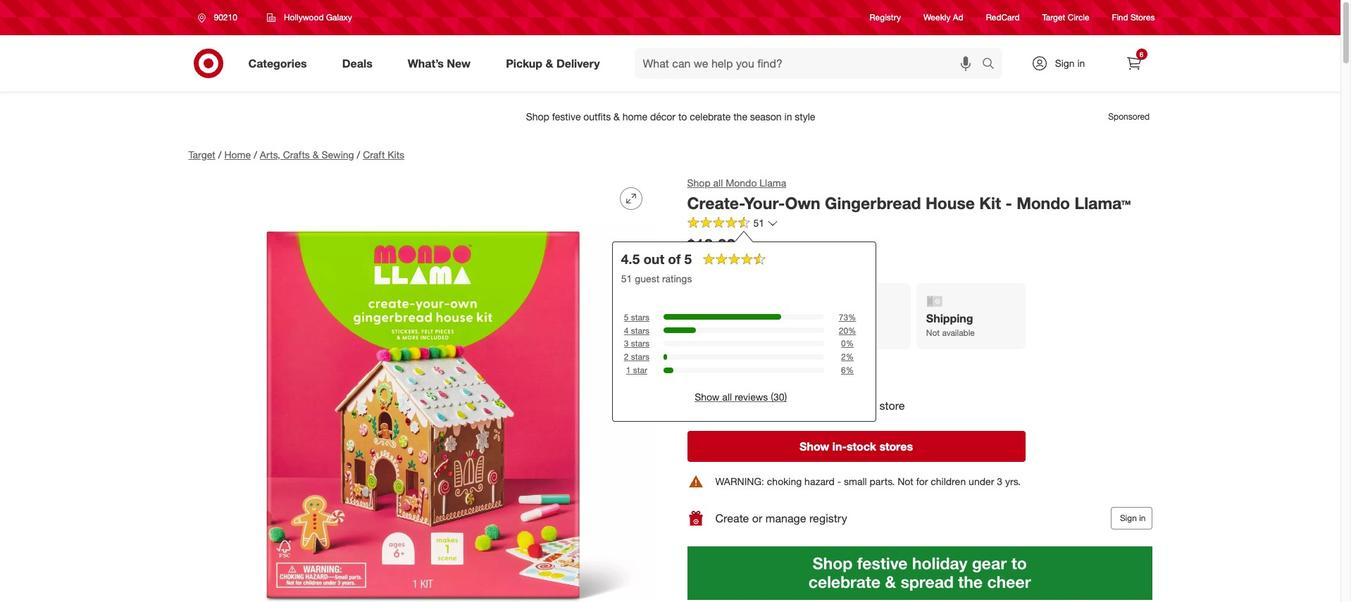 Task type: vqa. For each thing, say whether or not it's contained in the screenshot.
stars corresponding to 4 stars
yes



Task type: describe. For each thing, give the bounding box(es) containing it.
craft
[[363, 149, 385, 161]]

for inside the available near you ready tomorrow for pickup inside the store
[[774, 399, 788, 413]]

under
[[969, 476, 995, 488]]

galaxy inside hollywood galaxy dropdown button
[[326, 12, 352, 23]]

0 horizontal spatial sign in
[[1055, 57, 1085, 69]]

stars for 2 stars
[[631, 352, 650, 362]]

delivery not available
[[812, 312, 861, 339]]

deals
[[342, 56, 373, 70]]

you
[[766, 383, 785, 397]]

stars for 5 stars
[[631, 312, 650, 323]]

available
[[687, 383, 735, 397]]

pickup for &
[[506, 56, 543, 70]]

1 horizontal spatial hollywood
[[746, 361, 799, 375]]

0 %
[[841, 338, 854, 349]]

stores
[[1131, 12, 1155, 23]]

2 %
[[841, 352, 854, 362]]

0 horizontal spatial mondo
[[726, 177, 757, 189]]

% for 20
[[848, 325, 856, 336]]

all for show all reviews (30)
[[723, 391, 732, 403]]

target / home / arts, crafts & sewing / craft kits
[[188, 149, 405, 161]]

6 for 6
[[1140, 50, 1144, 58]]

2 for 2 %
[[841, 352, 846, 362]]

of
[[668, 251, 681, 267]]

target circle
[[1043, 12, 1090, 23]]

show for show all reviews (30)
[[695, 391, 720, 403]]

not sold at hollywood galaxy
[[687, 361, 837, 375]]

hollywood galaxy
[[284, 12, 352, 23]]

0 vertical spatial sign
[[1055, 57, 1075, 69]]

20
[[839, 325, 848, 336]]

llama™
[[1075, 193, 1131, 213]]

shop
[[687, 177, 711, 189]]

pickup & delivery
[[506, 56, 600, 70]]

purchased
[[716, 258, 763, 270]]

1 vertical spatial 3
[[997, 476, 1003, 488]]

parts.
[[870, 476, 895, 488]]

1 vertical spatial advertisement region
[[687, 547, 1152, 600]]

create or manage registry
[[716, 511, 847, 525]]

6 %
[[841, 365, 854, 376]]

yrs.
[[1006, 476, 1021, 488]]

all for shop all mondo llama create-your-own gingerbread house kit - mondo llama™
[[714, 177, 723, 189]]

small
[[844, 476, 867, 488]]

0 vertical spatial in
[[1078, 57, 1085, 69]]

What can we help you find? suggestions appear below search field
[[635, 48, 985, 79]]

what's new
[[408, 56, 471, 70]]

search
[[976, 57, 1009, 72]]

$10.00
[[687, 234, 736, 254]]

0 horizontal spatial &
[[313, 149, 319, 161]]

find stores link
[[1112, 12, 1155, 24]]

guest
[[635, 272, 660, 284]]

in-
[[833, 440, 847, 454]]

what's new link
[[396, 48, 488, 79]]

your-
[[744, 193, 785, 213]]

sign in link
[[1019, 48, 1107, 79]]

sign in button
[[1111, 507, 1152, 530]]

shop all mondo llama create-your-own gingerbread house kit - mondo llama™
[[687, 177, 1131, 213]]

not for delivery
[[812, 328, 825, 339]]

registry
[[810, 511, 847, 525]]

1 vertical spatial galaxy
[[802, 361, 837, 375]]

hazard
[[805, 476, 835, 488]]

warning:
[[716, 476, 765, 488]]

not for pickup
[[697, 327, 710, 338]]

available near you ready tomorrow for pickup inside the store
[[687, 383, 905, 413]]

deals link
[[330, 48, 390, 79]]

51 for 51
[[754, 217, 765, 229]]

create-
[[687, 193, 744, 213]]

create-your-own gingerbread house kit - mondo llama&#8482;, 1 of 10 image
[[188, 176, 654, 602]]

51 for 51 guest ratings
[[621, 272, 632, 284]]

stars for 3 stars
[[631, 338, 650, 349]]

target link
[[188, 149, 215, 161]]

2 stars
[[624, 352, 650, 362]]

90210 button
[[188, 5, 252, 30]]

pickup
[[791, 399, 825, 413]]

sign in inside button
[[1120, 513, 1146, 524]]

& inside 'link'
[[546, 56, 553, 70]]

kits
[[388, 149, 405, 161]]

target for target circle
[[1043, 12, 1066, 23]]

in inside button
[[1140, 513, 1146, 524]]

4.5 out of 5
[[621, 251, 692, 267]]

show for show in-stock stores
[[800, 440, 830, 454]]

registry
[[870, 12, 901, 23]]

out
[[644, 251, 665, 267]]

target for target / home / arts, crafts & sewing / craft kits
[[188, 149, 215, 161]]

reviews
[[735, 391, 768, 403]]

own
[[785, 193, 821, 213]]

sold
[[709, 361, 730, 375]]

90210
[[214, 12, 237, 23]]

kit
[[980, 193, 1001, 213]]

1 star
[[626, 365, 648, 376]]

categories
[[248, 56, 307, 70]]

star
[[633, 365, 648, 376]]

4
[[624, 325, 629, 336]]

manage
[[766, 511, 806, 525]]

not left 'sold'
[[687, 361, 706, 375]]

pickup & delivery link
[[494, 48, 618, 79]]

at
[[733, 361, 743, 375]]

shipping not available
[[926, 312, 975, 339]]

% for 73
[[848, 312, 856, 323]]

1 horizontal spatial for
[[916, 476, 928, 488]]

pickup for not
[[697, 311, 733, 325]]

children
[[931, 476, 966, 488]]

5 stars
[[624, 312, 650, 323]]

0 horizontal spatial 3
[[624, 338, 629, 349]]

1 vertical spatial mondo
[[1017, 193, 1070, 213]]



Task type: locate. For each thing, give the bounding box(es) containing it.
when
[[687, 258, 713, 270]]

all right shop
[[714, 177, 723, 189]]

% down 2 %
[[846, 365, 854, 376]]

0 vertical spatial target
[[1043, 12, 1066, 23]]

1 horizontal spatial target
[[1043, 12, 1066, 23]]

0
[[841, 338, 846, 349]]

galaxy
[[326, 12, 352, 23], [802, 361, 837, 375]]

1 vertical spatial pickup
[[697, 311, 733, 325]]

/ left craft
[[357, 149, 360, 161]]

available for shipping
[[942, 328, 975, 339]]

pickup not available
[[697, 311, 745, 338]]

available inside delivery not available
[[828, 328, 861, 339]]

1 vertical spatial 5
[[624, 312, 629, 323]]

2 up 1
[[624, 352, 629, 362]]

2 2 from the left
[[841, 352, 846, 362]]

/ left home link
[[218, 149, 222, 161]]

available inside pickup not available
[[713, 327, 745, 338]]

5
[[685, 251, 692, 267], [624, 312, 629, 323]]

3 stars
[[624, 338, 650, 349]]

0 horizontal spatial hollywood
[[284, 12, 324, 23]]

1 horizontal spatial 51
[[754, 217, 765, 229]]

ratings
[[662, 272, 692, 284]]

1 horizontal spatial available
[[828, 328, 861, 339]]

1 horizontal spatial delivery
[[812, 312, 855, 326]]

0 horizontal spatial 2
[[624, 352, 629, 362]]

sign inside button
[[1120, 513, 1137, 524]]

house
[[926, 193, 975, 213]]

0 horizontal spatial 6
[[841, 365, 846, 376]]

% for 6
[[846, 365, 854, 376]]

0 vertical spatial sign in
[[1055, 57, 1085, 69]]

1 stars from the top
[[631, 312, 650, 323]]

delivery inside delivery not available
[[812, 312, 855, 326]]

% up 2 %
[[846, 338, 854, 349]]

0 vertical spatial show
[[695, 391, 720, 403]]

not up 'sold'
[[697, 327, 710, 338]]

inside
[[828, 399, 857, 413]]

1 horizontal spatial sign
[[1120, 513, 1137, 524]]

stars up 2 stars
[[631, 338, 650, 349]]

not inside pickup not available
[[697, 327, 710, 338]]

1 horizontal spatial 5
[[685, 251, 692, 267]]

3
[[624, 338, 629, 349], [997, 476, 1003, 488]]

galaxy left 6 %
[[802, 361, 837, 375]]

% up 6 %
[[846, 352, 854, 362]]

near
[[739, 383, 763, 397]]

0 vertical spatial &
[[546, 56, 553, 70]]

create
[[716, 511, 749, 525]]

0 vertical spatial for
[[774, 399, 788, 413]]

- left small
[[838, 476, 841, 488]]

delivery inside 'link'
[[557, 56, 600, 70]]

1 / from the left
[[218, 149, 222, 161]]

2 horizontal spatial /
[[357, 149, 360, 161]]

target
[[1043, 12, 1066, 23], [188, 149, 215, 161]]

show left in-
[[800, 440, 830, 454]]

3 stars from the top
[[631, 338, 650, 349]]

5 right of
[[685, 251, 692, 267]]

available for delivery
[[828, 328, 861, 339]]

stars for 4 stars
[[631, 325, 650, 336]]

show all reviews (30) button
[[695, 390, 787, 405]]

1 vertical spatial delivery
[[812, 312, 855, 326]]

6 inside 'link'
[[1140, 50, 1144, 58]]

find
[[1112, 12, 1129, 23]]

weekly ad
[[924, 12, 964, 23]]

1 vertical spatial show
[[800, 440, 830, 454]]

0 vertical spatial 6
[[1140, 50, 1144, 58]]

1 vertical spatial sign in
[[1120, 513, 1146, 524]]

51 link
[[687, 216, 779, 232]]

show inside button
[[800, 440, 830, 454]]

0 vertical spatial galaxy
[[326, 12, 352, 23]]

hollywood inside hollywood galaxy dropdown button
[[284, 12, 324, 23]]

6 down 2 %
[[841, 365, 846, 376]]

stars up 3 stars
[[631, 325, 650, 336]]

0 horizontal spatial 51
[[621, 272, 632, 284]]

1 horizontal spatial sign in
[[1120, 513, 1146, 524]]

online
[[765, 258, 792, 270]]

target left home link
[[188, 149, 215, 161]]

galaxy up deals
[[326, 12, 352, 23]]

warning: choking hazard - small parts. not for children under 3 yrs.
[[716, 476, 1021, 488]]

in
[[1078, 57, 1085, 69], [1140, 513, 1146, 524]]

all
[[714, 177, 723, 189], [723, 391, 732, 403]]

home link
[[224, 149, 251, 161]]

stars up the 4 stars
[[631, 312, 650, 323]]

redcard link
[[986, 12, 1020, 24]]

&
[[546, 56, 553, 70], [313, 149, 319, 161]]

1 horizontal spatial 6
[[1140, 50, 1144, 58]]

1 vertical spatial in
[[1140, 513, 1146, 524]]

1 vertical spatial target
[[188, 149, 215, 161]]

sign
[[1055, 57, 1075, 69], [1120, 513, 1137, 524]]

0 horizontal spatial /
[[218, 149, 222, 161]]

- inside shop all mondo llama create-your-own gingerbread house kit - mondo llama™
[[1006, 193, 1012, 213]]

4 stars from the top
[[631, 352, 650, 362]]

1 horizontal spatial &
[[546, 56, 553, 70]]

mondo right the kit
[[1017, 193, 1070, 213]]

5 up the 4
[[624, 312, 629, 323]]

hollywood galaxy button
[[258, 5, 361, 30]]

-
[[1006, 193, 1012, 213], [838, 476, 841, 488]]

mondo up your-
[[726, 177, 757, 189]]

1 horizontal spatial 3
[[997, 476, 1003, 488]]

% for 2
[[846, 352, 854, 362]]

% up 20 %
[[848, 312, 856, 323]]

3 left yrs.
[[997, 476, 1003, 488]]

not inside delivery not available
[[812, 328, 825, 339]]

pickup right new in the left of the page
[[506, 56, 543, 70]]

3 down the 4
[[624, 338, 629, 349]]

3 / from the left
[[357, 149, 360, 161]]

home
[[224, 149, 251, 161]]

hollywood up you
[[746, 361, 799, 375]]

1 horizontal spatial show
[[800, 440, 830, 454]]

2 down 0
[[841, 352, 846, 362]]

0 horizontal spatial pickup
[[506, 56, 543, 70]]

0 vertical spatial -
[[1006, 193, 1012, 213]]

0 horizontal spatial -
[[838, 476, 841, 488]]

1 vertical spatial hollywood
[[746, 361, 799, 375]]

for down you
[[774, 399, 788, 413]]

what's
[[408, 56, 444, 70]]

1 vertical spatial for
[[916, 476, 928, 488]]

6 link
[[1119, 48, 1150, 79]]

1 horizontal spatial pickup
[[697, 311, 733, 325]]

1 horizontal spatial galaxy
[[802, 361, 837, 375]]

not inside shipping not available
[[926, 328, 940, 339]]

/ left arts,
[[254, 149, 257, 161]]

hollywood galaxy button
[[746, 360, 837, 377]]

store
[[880, 399, 905, 413]]

1 horizontal spatial 2
[[841, 352, 846, 362]]

4 stars
[[624, 325, 650, 336]]

73 %
[[839, 312, 856, 323]]

stock
[[847, 440, 877, 454]]

2 stars from the top
[[631, 325, 650, 336]]

crafts
[[283, 149, 310, 161]]

51 down your-
[[754, 217, 765, 229]]

1 vertical spatial -
[[838, 476, 841, 488]]

1 horizontal spatial /
[[254, 149, 257, 161]]

all left reviews
[[723, 391, 732, 403]]

0 vertical spatial advertisement region
[[177, 100, 1164, 134]]

$10.00 when purchased online
[[687, 234, 792, 270]]

0 vertical spatial 3
[[624, 338, 629, 349]]

0 vertical spatial delivery
[[557, 56, 600, 70]]

4.5
[[621, 251, 640, 267]]

available for pickup
[[713, 327, 745, 338]]

0 vertical spatial hollywood
[[284, 12, 324, 23]]

- right the kit
[[1006, 193, 1012, 213]]

51 guest ratings
[[621, 272, 692, 284]]

stores
[[880, 440, 913, 454]]

target left circle
[[1043, 12, 1066, 23]]

available inside shipping not available
[[942, 328, 975, 339]]

not left 20 at right
[[812, 328, 825, 339]]

weekly ad link
[[924, 12, 964, 24]]

tomorrow
[[723, 399, 771, 413]]

1 horizontal spatial mondo
[[1017, 193, 1070, 213]]

1 vertical spatial sign
[[1120, 513, 1137, 524]]

0 horizontal spatial 5
[[624, 312, 629, 323]]

not down "shipping"
[[926, 328, 940, 339]]

1 horizontal spatial -
[[1006, 193, 1012, 213]]

0 vertical spatial 51
[[754, 217, 765, 229]]

0 vertical spatial 5
[[685, 251, 692, 267]]

ready
[[687, 399, 720, 413]]

1 vertical spatial 51
[[621, 272, 632, 284]]

0 horizontal spatial delivery
[[557, 56, 600, 70]]

mondo
[[726, 177, 757, 189], [1017, 193, 1070, 213]]

6 down stores
[[1140, 50, 1144, 58]]

ad
[[953, 12, 964, 23]]

pickup
[[506, 56, 543, 70], [697, 311, 733, 325]]

1 vertical spatial 6
[[841, 365, 846, 376]]

2 for 2 stars
[[624, 352, 629, 362]]

arts,
[[260, 149, 280, 161]]

show in-stock stores
[[800, 440, 913, 454]]

available
[[713, 327, 745, 338], [828, 328, 861, 339], [942, 328, 975, 339]]

stars up star
[[631, 352, 650, 362]]

weekly
[[924, 12, 951, 23]]

pickup up 'sold'
[[697, 311, 733, 325]]

pickup inside pickup not available
[[697, 311, 733, 325]]

0 horizontal spatial show
[[695, 391, 720, 403]]

6 for 6 %
[[841, 365, 846, 376]]

1
[[626, 365, 631, 376]]

0 horizontal spatial for
[[774, 399, 788, 413]]

0 horizontal spatial sign
[[1055, 57, 1075, 69]]

not right parts.
[[898, 476, 914, 488]]

% for 0
[[846, 338, 854, 349]]

circle
[[1068, 12, 1090, 23]]

2 / from the left
[[254, 149, 257, 161]]

(30)
[[771, 391, 787, 403]]

show all reviews (30)
[[695, 391, 787, 403]]

llama
[[760, 177, 787, 189]]

0 vertical spatial mondo
[[726, 177, 757, 189]]

1 vertical spatial all
[[723, 391, 732, 403]]

not for shipping
[[926, 328, 940, 339]]

advertisement region
[[177, 100, 1164, 134], [687, 547, 1152, 600]]

delivery
[[557, 56, 600, 70], [812, 312, 855, 326]]

0 horizontal spatial galaxy
[[326, 12, 352, 23]]

0 vertical spatial pickup
[[506, 56, 543, 70]]

the
[[861, 399, 877, 413]]

all inside shop all mondo llama create-your-own gingerbread house kit - mondo llama™
[[714, 177, 723, 189]]

1 vertical spatial &
[[313, 149, 319, 161]]

show down 'sold'
[[695, 391, 720, 403]]

arts, crafts & sewing link
[[260, 149, 354, 161]]

gingerbread
[[825, 193, 921, 213]]

1 horizontal spatial in
[[1140, 513, 1146, 524]]

show inside button
[[695, 391, 720, 403]]

for left children
[[916, 476, 928, 488]]

registry link
[[870, 12, 901, 24]]

0 horizontal spatial target
[[188, 149, 215, 161]]

1 2 from the left
[[624, 352, 629, 362]]

6
[[1140, 50, 1144, 58], [841, 365, 846, 376]]

show in-stock stores button
[[687, 431, 1026, 462]]

2 horizontal spatial available
[[942, 328, 975, 339]]

choking
[[767, 476, 802, 488]]

0 horizontal spatial available
[[713, 327, 745, 338]]

hollywood up categories link
[[284, 12, 324, 23]]

% up 0 %
[[848, 325, 856, 336]]

new
[[447, 56, 471, 70]]

target circle link
[[1043, 12, 1090, 24]]

sewing
[[322, 149, 354, 161]]

0 horizontal spatial in
[[1078, 57, 1085, 69]]

all inside button
[[723, 391, 732, 403]]

pickup inside 'link'
[[506, 56, 543, 70]]

0 vertical spatial all
[[714, 177, 723, 189]]

51 down 4.5
[[621, 272, 632, 284]]



